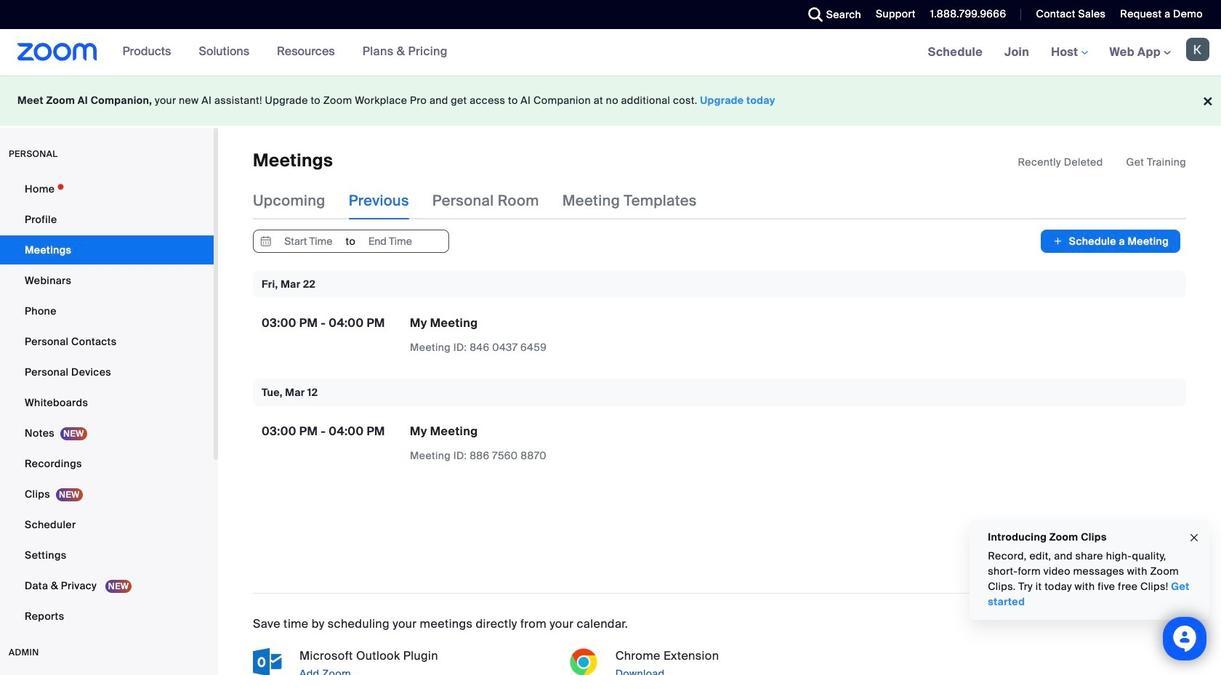 Task type: vqa. For each thing, say whether or not it's contained in the screenshot.
rightmost the
no



Task type: locate. For each thing, give the bounding box(es) containing it.
application
[[1018, 155, 1187, 169], [410, 316, 665, 356], [410, 424, 665, 464]]

2 my meeting element from the top
[[410, 424, 478, 439]]

1 vertical spatial my meeting element
[[410, 424, 478, 439]]

profile picture image
[[1187, 38, 1210, 61]]

personal menu menu
[[0, 175, 214, 633]]

1 vertical spatial application
[[410, 316, 665, 356]]

my meeting element for the middle application
[[410, 316, 478, 331]]

banner
[[0, 29, 1222, 76]]

0 vertical spatial my meeting element
[[410, 316, 478, 331]]

1 my meeting element from the top
[[410, 316, 478, 331]]

footer
[[0, 76, 1222, 126]]

2 vertical spatial application
[[410, 424, 665, 464]]

tabs of meeting tab list
[[253, 182, 720, 220]]

my meeting element
[[410, 316, 478, 331], [410, 424, 478, 439]]

my meeting element for the bottom application
[[410, 424, 478, 439]]

date image
[[257, 231, 275, 253]]



Task type: describe. For each thing, give the bounding box(es) containing it.
add image
[[1053, 234, 1064, 249]]

zoom logo image
[[17, 43, 97, 61]]

meetings navigation
[[917, 29, 1222, 76]]

0 vertical spatial application
[[1018, 155, 1187, 169]]

Date Range Picker Start field
[[275, 231, 342, 253]]

close image
[[1189, 530, 1200, 546]]

Date Range Picker End field
[[357, 231, 424, 253]]

product information navigation
[[112, 29, 459, 76]]



